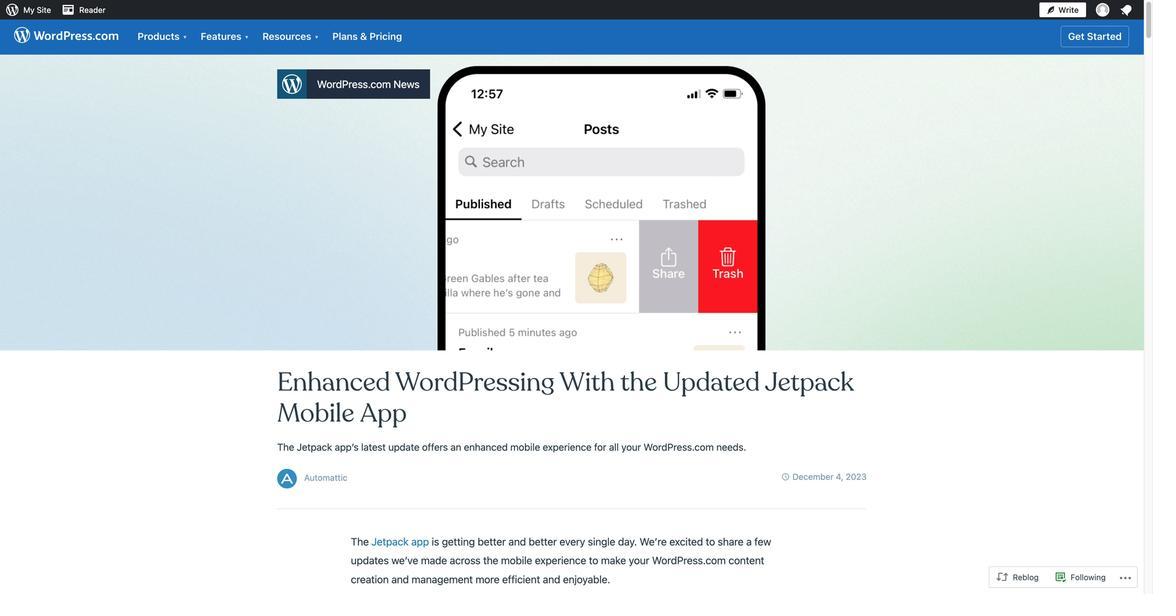 Task type: locate. For each thing, give the bounding box(es) containing it.
0 horizontal spatial jetpack
[[297, 441, 332, 453]]

1 horizontal spatial the
[[621, 366, 657, 399]]

jetpack
[[765, 366, 854, 399], [297, 441, 332, 453], [372, 536, 409, 548]]

1 vertical spatial the
[[351, 536, 369, 548]]

toolbar navigation
[[0, 0, 1137, 20]]

2023
[[846, 472, 867, 482]]

0 horizontal spatial to
[[589, 555, 598, 567]]

mobile inside is getting better and better every single day. we're excited to share a few updates we've made across the mobile experience to make your wordpress.com content creation and management more efficient and enjoyable.
[[501, 555, 532, 567]]

1 vertical spatial your
[[629, 555, 650, 567]]

mobile up efficient
[[501, 555, 532, 567]]

1 horizontal spatial the
[[351, 536, 369, 548]]

features button
[[193, 20, 255, 47]]

to left make on the right
[[589, 555, 598, 567]]

1 vertical spatial the
[[483, 555, 498, 567]]

1 vertical spatial experience
[[535, 555, 586, 567]]

0 vertical spatial to
[[706, 536, 715, 548]]

wordpress.com left needs.
[[644, 441, 714, 453]]

1 horizontal spatial jetpack
[[372, 536, 409, 548]]

started
[[1087, 30, 1122, 42]]

made
[[421, 555, 447, 567]]

1 vertical spatial jetpack
[[297, 441, 332, 453]]

and
[[509, 536, 526, 548], [392, 573, 409, 586], [543, 573, 560, 586]]

1 vertical spatial to
[[589, 555, 598, 567]]

is
[[432, 536, 439, 548]]

single
[[588, 536, 616, 548]]

2 better from the left
[[529, 536, 557, 548]]

2 vertical spatial jetpack
[[372, 536, 409, 548]]

0 vertical spatial jetpack
[[765, 366, 854, 399]]

the up more
[[483, 555, 498, 567]]

december 4, 2023
[[793, 472, 867, 482]]

bell image
[[1119, 3, 1129, 13]]

needs.
[[717, 441, 746, 453]]

management
[[412, 573, 473, 586]]

across
[[450, 555, 481, 567]]

Magnifying Glass search field
[[57, 29, 1052, 67]]

your down day.
[[629, 555, 650, 567]]

to
[[706, 536, 715, 548], [589, 555, 598, 567]]

features
[[201, 30, 244, 42]]

experience
[[543, 441, 592, 453], [535, 555, 586, 567]]

wordpressing
[[395, 366, 555, 399]]

plans & pricing
[[332, 30, 402, 42]]

efficient
[[502, 573, 540, 586]]

jetpack inside enhanced wordpressing with the updated jetpack mobile app
[[765, 366, 854, 399]]

better up across
[[478, 536, 506, 548]]

creation
[[351, 573, 389, 586]]

enhanced
[[277, 366, 390, 399]]

the inside is getting better and better every single day. we're excited to share a few updates we've made across the mobile experience to make your wordpress.com content creation and management more efficient and enjoyable.
[[483, 555, 498, 567]]

your right all
[[622, 441, 641, 453]]

products button
[[130, 20, 193, 47]]

1 horizontal spatial better
[[529, 536, 557, 548]]

0 vertical spatial wordpress.com
[[317, 78, 391, 90]]

content
[[729, 555, 765, 567]]

2 horizontal spatial jetpack
[[765, 366, 854, 399]]

updated
[[663, 366, 760, 399]]

is getting better and better every single day. we're excited to share a few updates we've made across the mobile experience to make your wordpress.com content creation and management more efficient and enjoyable.
[[351, 536, 771, 586]]

mobile
[[510, 441, 540, 453], [501, 555, 532, 567]]

pricing
[[370, 30, 402, 42]]

the
[[621, 366, 657, 399], [483, 555, 498, 567]]

following
[[1071, 573, 1106, 582]]

an
[[451, 441, 461, 453]]

get started link
[[1054, 20, 1144, 47]]

form
[[57, 29, 1087, 67]]

get
[[1068, 30, 1085, 42]]

better
[[478, 536, 506, 548], [529, 536, 557, 548]]

2 horizontal spatial and
[[543, 573, 560, 586]]

we're
[[640, 536, 667, 548]]

reader
[[79, 5, 106, 14]]

all
[[609, 441, 619, 453]]

0 vertical spatial the
[[621, 366, 657, 399]]

1 horizontal spatial and
[[509, 536, 526, 548]]

my
[[23, 5, 35, 14]]

jetpack app link
[[372, 536, 429, 548]]

magnifying glass image
[[68, 41, 82, 55]]

the for the jetpack app's latest update offers an enhanced mobile experience for all your wordpress.com needs.
[[277, 441, 294, 453]]

wordpress.com down 'excited'
[[652, 555, 726, 567]]

wordpress.com inside wordpress.com news link
[[317, 78, 391, 90]]

the jetpack app
[[351, 536, 429, 548]]

experience inside is getting better and better every single day. we're excited to share a few updates we've made across the mobile experience to make your wordpress.com content creation and management more efficient and enjoyable.
[[535, 555, 586, 567]]

0 vertical spatial the
[[277, 441, 294, 453]]

the right with
[[621, 366, 657, 399]]

resources
[[263, 30, 314, 42]]

day.
[[618, 536, 637, 548]]

to left share at the bottom right of the page
[[706, 536, 715, 548]]

and right efficient
[[543, 573, 560, 586]]

for
[[594, 441, 607, 453]]

0 horizontal spatial the
[[277, 441, 294, 453]]

the
[[277, 441, 294, 453], [351, 536, 369, 548]]

and down we've
[[392, 573, 409, 586]]

december
[[793, 472, 834, 482]]

the up updates
[[351, 536, 369, 548]]

better left every
[[529, 536, 557, 548]]

app
[[411, 536, 429, 548]]

wordpress.com
[[317, 78, 391, 90], [644, 441, 714, 453], [652, 555, 726, 567]]

excited
[[670, 536, 703, 548]]

and up efficient
[[509, 536, 526, 548]]

0 horizontal spatial better
[[478, 536, 506, 548]]

site
[[37, 5, 51, 14]]

offers
[[422, 441, 448, 453]]

wordpress.com down "plans"
[[317, 78, 391, 90]]

reblog
[[1013, 573, 1039, 582]]

0 horizontal spatial the
[[483, 555, 498, 567]]

wordpress.com logo image
[[14, 25, 119, 47]]

your
[[622, 441, 641, 453], [629, 555, 650, 567]]

experience left for
[[543, 441, 592, 453]]

experience down every
[[535, 555, 586, 567]]

mobile right enhanced on the bottom of the page
[[510, 441, 540, 453]]

write
[[1059, 5, 1079, 14]]

2 vertical spatial wordpress.com
[[652, 555, 726, 567]]

1 vertical spatial mobile
[[501, 555, 532, 567]]

a
[[746, 536, 752, 548]]

the left app's
[[277, 441, 294, 453]]



Task type: vqa. For each thing, say whether or not it's contained in the screenshot.
Reblog
yes



Task type: describe. For each thing, give the bounding box(es) containing it.
few
[[755, 536, 771, 548]]

0 horizontal spatial and
[[392, 573, 409, 586]]

plans & pricing link
[[325, 20, 409, 47]]

getting
[[442, 536, 475, 548]]

update
[[388, 441, 420, 453]]

wordpress.com element
[[0, 20, 1144, 55]]

close search results button
[[1052, 29, 1087, 67]]

my site
[[23, 5, 51, 14]]

my site link
[[0, 0, 56, 20]]

the jetpack app's latest update offers an enhanced mobile experience for all your wordpress.com needs.
[[277, 441, 746, 453]]

mobile app
[[277, 397, 407, 430]]

more
[[476, 573, 500, 586]]

jetpack for the jetpack app's latest update offers an enhanced mobile experience for all your wordpress.com needs.
[[297, 441, 332, 453]]

wordpress.com navigation menu menu
[[0, 20, 1144, 594]]

share
[[718, 536, 744, 548]]

&
[[360, 30, 367, 42]]

wordpress.com news link
[[307, 59, 430, 109]]

get started
[[1068, 30, 1122, 42]]

0 vertical spatial mobile
[[510, 441, 540, 453]]

reblog link
[[993, 567, 1044, 588]]

wordpress.com news
[[317, 78, 420, 90]]

products
[[138, 30, 182, 42]]

your inside is getting better and better every single day. we're excited to share a few updates we've made across the mobile experience to make your wordpress.com content creation and management more efficient and enjoyable.
[[629, 555, 650, 567]]

reader link
[[56, 0, 110, 20]]

the inside enhanced wordpressing with the updated jetpack mobile app
[[621, 366, 657, 399]]

0 vertical spatial experience
[[543, 441, 592, 453]]

plans
[[332, 30, 358, 42]]

we've
[[392, 555, 418, 567]]

news
[[394, 78, 420, 90]]

the for the jetpack app
[[351, 536, 369, 548]]

close search results image
[[1062, 42, 1077, 57]]

enjoyable.
[[563, 573, 610, 586]]

wordpress.com inside is getting better and better every single day. we're excited to share a few updates we've made across the mobile experience to make your wordpress.com content creation and management more efficient and enjoyable.
[[652, 555, 726, 567]]

make
[[601, 555, 626, 567]]

1 better from the left
[[478, 536, 506, 548]]

write link
[[1040, 2, 1086, 17]]

following link
[[1051, 567, 1111, 588]]

with
[[560, 366, 615, 399]]

4,
[[836, 472, 844, 482]]

0 vertical spatial your
[[622, 441, 641, 453]]

clock image
[[782, 473, 790, 481]]

jetpack for the jetpack app
[[372, 536, 409, 548]]

1 vertical spatial wordpress.com
[[644, 441, 714, 453]]

resources button
[[255, 20, 325, 47]]

app's
[[335, 441, 359, 453]]

1 horizontal spatial to
[[706, 536, 715, 548]]

enhanced
[[464, 441, 508, 453]]

latest
[[361, 441, 386, 453]]

updates
[[351, 555, 389, 567]]

enhanced wordpressing with the updated jetpack mobile app
[[277, 366, 854, 430]]

every
[[560, 536, 585, 548]]



